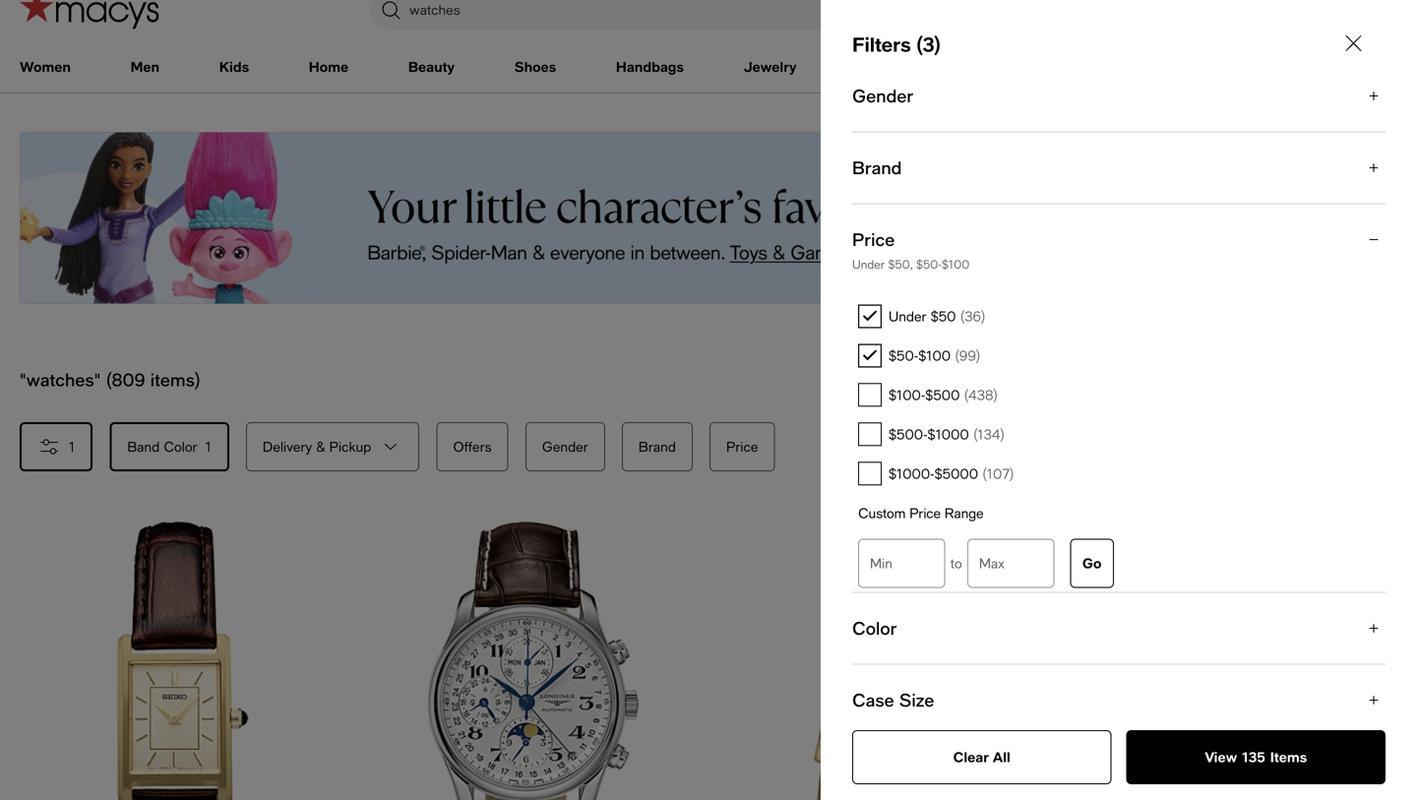 Task type: locate. For each thing, give the bounding box(es) containing it.
1 right band
[[205, 438, 211, 455]]

(3)
[[916, 32, 941, 56]]

gender inside button
[[542, 438, 588, 455]]

gender button
[[525, 422, 605, 471]]

$1000-$5000 (107)
[[889, 466, 1014, 482]]

brand button
[[622, 422, 693, 471]]

price
[[852, 229, 895, 250], [726, 438, 758, 455], [910, 505, 941, 521]]

color down 1 number field
[[852, 618, 897, 639]]

135
[[1242, 749, 1265, 765]]

1 vertical spatial brand
[[639, 438, 676, 455]]

"watches"                                                     (809 items)
[[20, 369, 201, 390]]

gender
[[852, 85, 913, 106], [542, 438, 588, 455]]

price element
[[852, 203, 1386, 608]]

items)
[[150, 369, 201, 390]]

price inside button
[[726, 438, 758, 455]]

1 vertical spatial gender
[[542, 438, 588, 455]]

(107)
[[982, 466, 1014, 482]]

$500-
[[889, 426, 928, 442]]

band
[[127, 438, 160, 455]]

0 horizontal spatial gender
[[542, 438, 588, 455]]

case size
[[852, 689, 934, 711]]

color right band
[[164, 438, 197, 455]]

0 vertical spatial $100
[[942, 257, 970, 271]]

0 horizontal spatial brand
[[639, 438, 676, 455]]

1 vertical spatial $100
[[918, 347, 951, 364]]

$50-
[[916, 257, 942, 271], [889, 347, 918, 364]]

$100-
[[889, 387, 925, 403]]

gender link
[[525, 422, 622, 471]]

0 vertical spatial color
[[164, 438, 197, 455]]

clear
[[953, 749, 989, 765]]

clear all
[[953, 749, 1011, 765]]

under
[[852, 257, 885, 271], [889, 308, 927, 324]]

1 horizontal spatial gender
[[852, 85, 913, 106]]

under left $50,
[[852, 257, 885, 271]]

$50- up $100-
[[889, 347, 918, 364]]

filters
[[852, 32, 911, 56]]

0 vertical spatial brand
[[852, 157, 902, 178]]

gender down filters
[[852, 85, 913, 106]]

price up $50,
[[852, 229, 895, 250]]

color inside content drawer dialog
[[852, 618, 897, 639]]

$50
[[931, 308, 956, 324]]

(134)
[[973, 426, 1005, 442]]

1 vertical spatial color
[[852, 618, 897, 639]]

0 vertical spatial under
[[852, 257, 885, 271]]

gender right 'offers' "link"
[[542, 438, 588, 455]]

brand inside button
[[639, 438, 676, 455]]

under $50, $50-$100
[[852, 257, 970, 271]]

size
[[899, 689, 934, 711]]

price right brand link
[[726, 438, 758, 455]]

$500-$1000 (134)
[[889, 426, 1005, 442]]

$50- right $50,
[[916, 257, 942, 271]]

1 horizontal spatial 1
[[205, 438, 211, 455]]

1 horizontal spatial under
[[889, 308, 927, 324]]

0 vertical spatial gender
[[852, 85, 913, 106]]

price button
[[710, 422, 775, 471]]

0 vertical spatial price
[[852, 229, 895, 250]]

offers button
[[436, 422, 508, 471]]

under for under $50, $50-$100
[[852, 257, 885, 271]]

2 vertical spatial price
[[910, 505, 941, 521]]

$1000
[[928, 426, 969, 442]]

$100 left (99)
[[918, 347, 951, 364]]

0 horizontal spatial price
[[726, 438, 758, 455]]

1 vertical spatial price
[[726, 438, 758, 455]]

1 down "watches" at the left top of the page
[[69, 438, 75, 455]]

$500
[[925, 387, 960, 403]]

under left $50
[[889, 308, 927, 324]]

1 horizontal spatial brand
[[852, 157, 902, 178]]

custom price range
[[858, 505, 984, 521]]

0 horizontal spatial 1
[[69, 438, 75, 455]]

1
[[69, 438, 75, 455], [205, 438, 211, 455]]

1 horizontal spatial color
[[852, 618, 897, 639]]

None checkbox
[[852, 415, 1386, 454], [852, 454, 1386, 494], [852, 415, 1386, 454], [852, 454, 1386, 494]]

$100 up $50
[[942, 257, 970, 271]]

(809
[[106, 369, 145, 390]]

view 135 items
[[1205, 749, 1307, 765]]

$50,
[[888, 257, 913, 271]]

under $50 (36)
[[889, 308, 986, 324]]

case
[[852, 689, 894, 711]]

brand
[[852, 157, 902, 178], [639, 438, 676, 455]]

1 1 from the left
[[69, 438, 75, 455]]

filters (3)
[[852, 32, 941, 56]]

1 horizontal spatial price
[[852, 229, 895, 250]]

0 horizontal spatial under
[[852, 257, 885, 271]]

$50-$100 (99)
[[889, 347, 981, 364]]

custom
[[858, 505, 906, 521]]

0 horizontal spatial color
[[164, 438, 197, 455]]

color
[[164, 438, 197, 455], [852, 618, 897, 639]]

$100
[[942, 257, 970, 271], [918, 347, 951, 364]]

None checkbox
[[852, 297, 1386, 336], [852, 336, 1386, 375], [852, 375, 1386, 415], [852, 297, 1386, 336], [852, 336, 1386, 375], [852, 375, 1386, 415]]

1 vertical spatial under
[[889, 308, 927, 324]]

max number field
[[967, 539, 1055, 588]]

price left range
[[910, 505, 941, 521]]



Task type: describe. For each thing, give the bounding box(es) containing it.
content drawer dialog
[[821, 0, 1417, 800]]

"watches"
[[20, 369, 101, 390]]

go button
[[1070, 539, 1114, 588]]

brand inside content drawer dialog
[[852, 157, 902, 178]]

$100-$500 (438)
[[889, 387, 998, 403]]

band color 1
[[127, 438, 211, 455]]

all
[[993, 749, 1011, 765]]

price for the price button
[[726, 438, 758, 455]]

price for "price" element
[[852, 229, 895, 250]]

to
[[951, 555, 962, 571]]

offers
[[453, 438, 492, 455]]

advertisement element
[[20, 132, 1398, 304]]

price link
[[710, 422, 788, 471]]

1 number field
[[858, 539, 945, 588]]

clear all button
[[852, 730, 1112, 784]]

"watches"                                                     (809 items) status
[[20, 369, 201, 391]]

(99)
[[955, 347, 981, 364]]

0 vertical spatial $50-
[[916, 257, 942, 271]]

2 horizontal spatial price
[[910, 505, 941, 521]]

under for under $50 (36)
[[889, 308, 927, 324]]

reskin image
[[1368, 0, 1396, 23]]

range
[[945, 505, 984, 521]]

2 1 from the left
[[205, 438, 211, 455]]

$1000-
[[889, 466, 935, 482]]

(36)
[[960, 308, 986, 324]]

brand link
[[622, 422, 710, 471]]

view
[[1205, 749, 1237, 765]]

offers link
[[436, 422, 525, 471]]

items
[[1270, 749, 1307, 765]]

1 vertical spatial $50-
[[889, 347, 918, 364]]

gender inside content drawer dialog
[[852, 85, 913, 106]]

1 button
[[20, 422, 93, 471]]

(438)
[[964, 387, 998, 403]]

1 inside button
[[69, 438, 75, 455]]

$5000
[[935, 466, 978, 482]]

go
[[1082, 555, 1102, 571]]



Task type: vqa. For each thing, say whether or not it's contained in the screenshot.
1 in button
yes



